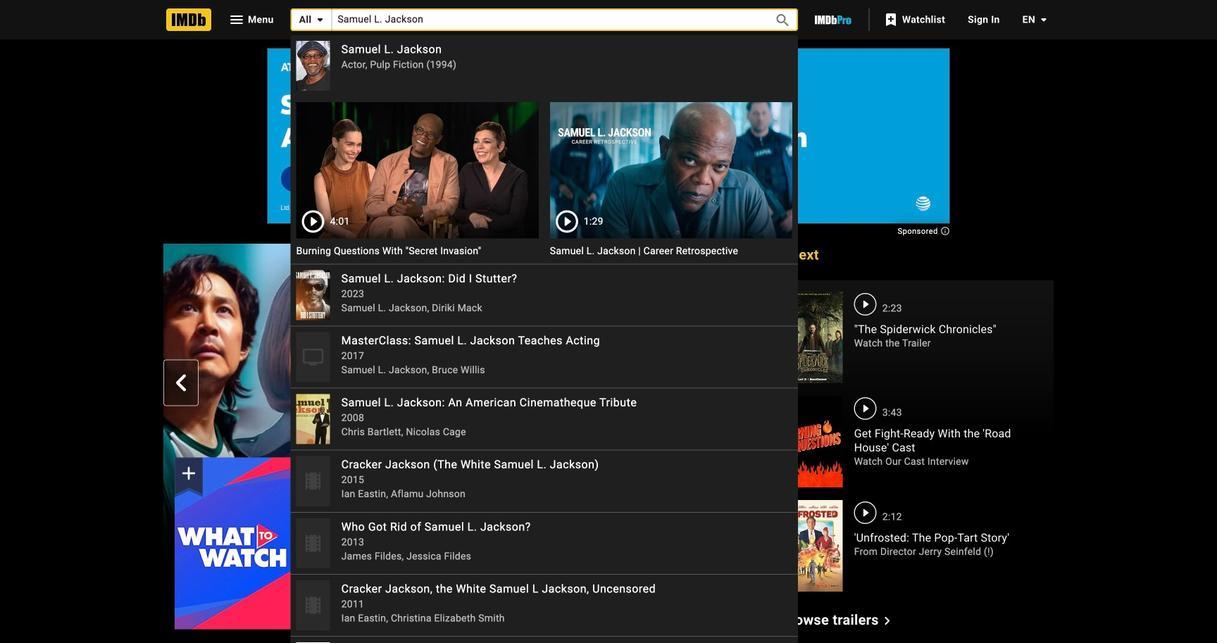 Task type: locate. For each thing, give the bounding box(es) containing it.
submit search image
[[775, 12, 792, 29]]

None field
[[291, 9, 798, 644]]

watchlist image
[[883, 11, 900, 28]]

list box
[[291, 35, 798, 644]]

home image
[[166, 8, 211, 31]]

option
[[291, 636, 798, 644]]

the quintessential k-drama list element
[[164, 244, 762, 630]]

Search IMDb text field
[[332, 9, 759, 31]]

None search field
[[291, 8, 798, 644]]

chevron right image
[[879, 613, 896, 630]]

group
[[296, 102, 539, 239], [550, 102, 793, 239], [164, 244, 762, 630], [175, 458, 291, 630]]

samuel l. jackson | career retrospective image
[[550, 102, 793, 239]]

the quintessential k-drama list: most popular korean shows on imdb(#5.11) image
[[175, 458, 291, 630], [175, 458, 291, 630]]

burning questions with "secret invasion" image
[[296, 102, 539, 239]]

arrow drop down image
[[312, 11, 329, 28]]

samuel l. jackson image
[[296, 41, 330, 91]]



Task type: vqa. For each thing, say whether or not it's contained in the screenshot.
Watchlist icon
yes



Task type: describe. For each thing, give the bounding box(es) containing it.
menu image
[[228, 11, 245, 28]]

the spiderwick chronicles image
[[781, 292, 843, 384]]

the quintessential k-drama list image
[[164, 244, 762, 581]]

arrow drop down image
[[1036, 11, 1053, 28]]

burning questions with 'road house': how the cast got fight-ready image
[[781, 396, 843, 488]]

chevron right inline image
[[736, 374, 753, 391]]

samuel l. jackson: did i stutter? image
[[296, 270, 330, 320]]

samuel l. jackson: an american cinematheque tribute image
[[296, 394, 330, 445]]

unfrosted image
[[781, 500, 843, 592]]

chevron left inline image
[[173, 374, 190, 391]]



